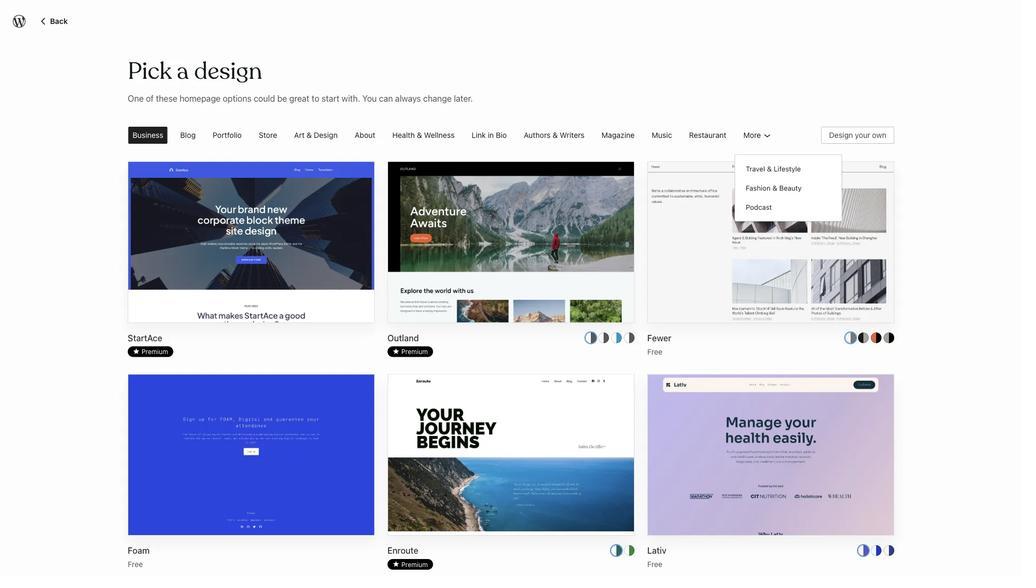 Task type: vqa. For each thing, say whether or not it's contained in the screenshot.
person icon
no



Task type: locate. For each thing, give the bounding box(es) containing it.
premium button for outland
[[388, 346, 433, 357]]

& for beauty
[[773, 184, 778, 192]]

&
[[307, 131, 312, 139], [417, 131, 422, 139], [553, 131, 558, 139], [767, 165, 772, 173], [773, 184, 778, 192]]

& for wellness
[[417, 131, 422, 139]]

of
[[146, 93, 154, 103]]

premium button down outland
[[388, 346, 433, 357]]

you
[[363, 93, 377, 103]]

premium button down "startace"
[[128, 346, 174, 357]]

travel
[[746, 165, 766, 173]]

link in bio
[[472, 131, 507, 139]]

free down the lativ at the right bottom of the page
[[648, 560, 663, 569]]

& left the beauty in the right of the page
[[773, 184, 778, 192]]

& inside "fashion & beauty" button
[[773, 184, 778, 192]]

design inside button
[[314, 131, 338, 139]]

foam free
[[128, 546, 150, 569]]

0 horizontal spatial design
[[314, 131, 338, 139]]

lativ image
[[648, 375, 894, 575]]

2 design from the left
[[830, 131, 854, 139]]

back
[[50, 17, 68, 26]]

& left the writers
[[553, 131, 558, 139]]

beauty
[[780, 184, 802, 192]]

about button
[[346, 122, 384, 148]]

pick
[[128, 56, 172, 86]]

design left "your"
[[830, 131, 854, 139]]

travel & lifestyle button
[[740, 159, 838, 178]]

wellness
[[424, 131, 455, 139]]

design your own
[[830, 131, 887, 139]]

1 design from the left
[[314, 131, 338, 139]]

& inside authors & writers button
[[553, 131, 558, 139]]

& inside art & design button
[[307, 131, 312, 139]]

pick a design
[[128, 56, 262, 86]]

startace image
[[128, 162, 374, 575]]

free down foam
[[128, 560, 143, 569]]

be
[[277, 93, 287, 103]]

restaurant
[[690, 131, 727, 139]]

& right 'art'
[[307, 131, 312, 139]]

& right "travel"
[[767, 165, 772, 173]]

fashion & beauty
[[746, 184, 802, 192]]

1 horizontal spatial design
[[830, 131, 854, 139]]

options
[[223, 93, 252, 103]]

free for fewer
[[648, 347, 663, 356]]

premium button down enroute on the bottom left of the page
[[388, 559, 433, 570]]

to
[[312, 93, 320, 103]]

writers
[[560, 131, 585, 139]]

business button
[[124, 122, 172, 148]]

premium down outland
[[402, 348, 428, 356]]

music
[[652, 131, 673, 139]]

enroute
[[388, 546, 419, 556]]

could
[[254, 93, 275, 103]]

your
[[856, 131, 871, 139]]

change later.
[[423, 93, 473, 103]]

premium
[[142, 348, 168, 356], [402, 348, 428, 356], [402, 561, 428, 568]]

link
[[472, 131, 486, 139]]

premium button
[[128, 346, 174, 357], [388, 346, 433, 357], [388, 559, 433, 570]]

startace
[[128, 333, 162, 343]]

& for lifestyle
[[767, 165, 772, 173]]

free
[[648, 347, 663, 356], [128, 560, 143, 569], [648, 560, 663, 569]]

design inside button
[[830, 131, 854, 139]]

link in bio button
[[463, 122, 516, 148]]

premium down enroute on the bottom left of the page
[[402, 561, 428, 568]]

group
[[740, 159, 838, 217]]

& right health
[[417, 131, 422, 139]]

health & wellness button
[[384, 122, 463, 148]]

foam
[[128, 546, 150, 556]]

design right 'art'
[[314, 131, 338, 139]]

podcast
[[746, 203, 772, 211]]

premium down "startace"
[[142, 348, 168, 356]]

portfolio
[[213, 131, 242, 139]]

free down fewer on the bottom right
[[648, 347, 663, 356]]

a design
[[177, 56, 262, 86]]

& inside health & wellness button
[[417, 131, 422, 139]]

blog button
[[172, 122, 204, 148]]

bio
[[496, 131, 507, 139]]

free inside foam free
[[128, 560, 143, 569]]

travel & lifestyle
[[746, 165, 801, 173]]

authors
[[524, 131, 551, 139]]

& inside travel & lifestyle button
[[767, 165, 772, 173]]

in
[[488, 131, 494, 139]]

& for design
[[307, 131, 312, 139]]

design
[[314, 131, 338, 139], [830, 131, 854, 139]]

group containing travel & lifestyle
[[740, 159, 838, 217]]

blog
[[180, 131, 196, 139]]

own
[[873, 131, 887, 139]]



Task type: describe. For each thing, give the bounding box(es) containing it.
foam image
[[128, 375, 374, 553]]

music button
[[644, 122, 681, 148]]

portfolio button
[[204, 122, 250, 148]]

with.
[[342, 93, 360, 103]]

art & design button
[[286, 122, 346, 148]]

magazine
[[602, 131, 635, 139]]

fewer image
[[648, 162, 894, 390]]

always
[[395, 93, 421, 103]]

about
[[355, 131, 376, 139]]

podcast button
[[740, 198, 838, 217]]

health & wellness
[[393, 131, 455, 139]]

store button
[[250, 122, 286, 148]]

free for lativ
[[648, 560, 663, 569]]

great
[[289, 93, 310, 103]]

& for writers
[[553, 131, 558, 139]]

can
[[379, 93, 393, 103]]

design your own button
[[822, 127, 895, 144]]

restaurant button
[[681, 122, 735, 148]]

art
[[294, 131, 305, 139]]

health
[[393, 131, 415, 139]]

outland image
[[388, 162, 634, 575]]

premium for enroute
[[402, 561, 428, 568]]

outland
[[388, 333, 419, 343]]

lativ
[[648, 546, 667, 556]]

fashion & beauty button
[[740, 178, 838, 198]]

start
[[322, 93, 340, 103]]

magazine button
[[593, 122, 644, 148]]

authors & writers
[[524, 131, 585, 139]]

authors & writers button
[[516, 122, 593, 148]]

business
[[133, 131, 163, 139]]

more
[[744, 131, 761, 139]]

one of these homepage options could be great to start with. you can always change later.
[[128, 93, 473, 103]]

these
[[156, 93, 177, 103]]

premium for outland
[[402, 348, 428, 356]]

premium button for enroute
[[388, 559, 433, 570]]

back button
[[38, 14, 68, 27]]

store
[[259, 131, 277, 139]]

more button
[[735, 122, 783, 148]]

art & design
[[294, 131, 338, 139]]

homepage
[[180, 93, 221, 103]]

lifestyle
[[774, 165, 801, 173]]

enroute image
[[388, 375, 634, 575]]

fewer
[[648, 333, 672, 343]]

fashion
[[746, 184, 771, 192]]

one
[[128, 93, 144, 103]]



